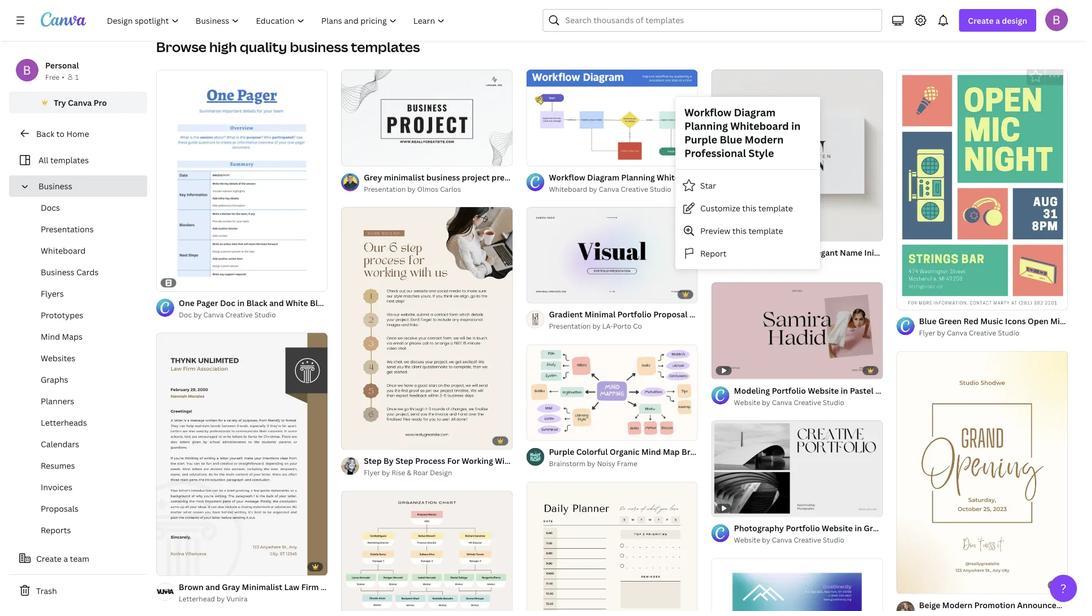 Task type: describe. For each thing, give the bounding box(es) containing it.
green
[[939, 316, 962, 327]]

customize
[[701, 203, 741, 214]]

2 vertical spatial website
[[734, 535, 761, 545]]

name
[[840, 247, 863, 258]]

by inside gradient minimal portfolio proposal presentation presentation by la-porto co
[[593, 322, 601, 331]]

presentation for grey minimalist business project presentation
[[364, 184, 406, 193]]

studio inside one pager doc in black and white blue light blue classic professional style doc by canva creative studio
[[255, 310, 276, 319]]

blue green red music icons open mic night flyer by canva creative studio
[[920, 316, 1087, 338]]

1 for gradient
[[534, 291, 538, 298]]

blue green red music icons open mic night link
[[920, 315, 1087, 327]]

1 step from the left
[[364, 456, 382, 466]]

light inside one pager doc in black and white blue light blue classic professional style doc by canva creative studio
[[330, 297, 349, 308]]

canva inside one pager doc in black and white blue light blue classic professional style doc by canva creative studio
[[203, 310, 224, 319]]

2 items from the left
[[373, 9, 392, 19]]

professional inside workflow diagram planning whiteboard in purple blue modern professional style
[[685, 146, 747, 160]]

4 items from the left
[[787, 9, 805, 19]]

websites link
[[18, 347, 147, 369]]

blue inside the blue green red music icons open mic night flyer by canva creative studio
[[920, 316, 937, 327]]

4 30 items from the left
[[776, 9, 805, 19]]

by inside purple colorful organic mind map brainstorm brainstorm by noisy frame
[[587, 459, 596, 468]]

whiteboard for whiteboard
[[41, 245, 86, 256]]

0 horizontal spatial letterhead
[[179, 594, 215, 603]]

business up docs
[[38, 181, 72, 192]]

? button
[[1050, 575, 1078, 602]]

docs link
[[18, 197, 147, 218]]

studio inside the blue green red music icons open mic night flyer by canva creative studio
[[998, 328, 1020, 338]]

4 30 from the left
[[776, 9, 785, 19]]

&
[[407, 468, 412, 478]]

porto
[[613, 322, 632, 331]]

whiteboard for whiteboard by canva creative studio
[[549, 184, 588, 193]]

brown
[[179, 582, 204, 592]]

night
[[1067, 316, 1087, 327]]

back to home
[[36, 128, 89, 139]]

style inside workflow diagram planning whiteboard in purple blue modern professional style
[[749, 146, 774, 160]]

brown and gray minimalist law firm letterhead image
[[156, 333, 328, 576]]

1 for grey
[[349, 153, 353, 160]]

grey minimalist business project presentation link
[[364, 171, 541, 183]]

trash
[[36, 585, 57, 596]]

announcement
[[1018, 600, 1077, 611]]

create a design button
[[959, 9, 1037, 32]]

2 vertical spatial modern
[[943, 600, 973, 611]]

create a design
[[969, 15, 1028, 26]]

1 horizontal spatial letterhead
[[321, 582, 364, 592]]

1 of 16 link
[[527, 207, 698, 304]]

report
[[701, 248, 727, 259]]

1 website by canva creative studio link from the top
[[734, 397, 883, 408]]

customize this template link
[[676, 197, 821, 220]]

creative inside the blue green red music icons open mic night flyer by canva creative studio
[[969, 328, 997, 338]]

0 vertical spatial brainstorm
[[682, 446, 725, 457]]

reports link
[[18, 520, 147, 541]]

business down 'preview this template' link
[[734, 260, 763, 269]]

minimal
[[585, 309, 616, 320]]

proposals
[[41, 503, 78, 514]]

in inside workflow diagram planning whiteboard in purple blue modern professional style
[[792, 119, 801, 133]]

firm
[[301, 582, 319, 592]]

beige modern business organization chart graph image
[[341, 491, 513, 611]]

•
[[62, 72, 64, 81]]

gradient minimal portfolio proposal presentation image
[[527, 207, 698, 303]]

grey inside photography portfolio website in grey  black  light experimental style website by canva creative studio
[[864, 523, 883, 534]]

prototypes link
[[18, 304, 147, 326]]

brown and gray minimalist law firm letterhead link
[[179, 581, 364, 593]]

maps
[[62, 331, 83, 342]]

1 items from the left
[[167, 9, 185, 19]]

flyer inside the blue green red music icons open mic night flyer by canva creative studio
[[920, 328, 936, 338]]

by inside brown and gray minimalist law firm letterhead letterhead by vunira
[[217, 594, 225, 603]]

flyer by canva creative studio link
[[920, 327, 1069, 339]]

all
[[38, 155, 48, 166]]

step by step process for working with us services flyer flyer by rise & roar design
[[364, 456, 581, 478]]

one pager doc in black and white blue light blue classic professional style doc by canva creative studio
[[179, 297, 468, 319]]

one pager doc in black and white blue light blue classic professional style link
[[179, 297, 468, 309]]

?
[[1061, 580, 1067, 597]]

by
[[384, 456, 394, 466]]

design
[[430, 468, 452, 478]]

by inside the blue green red music icons open mic night flyer by canva creative studio
[[938, 328, 946, 338]]

business up flyers
[[41, 267, 74, 278]]

beige
[[920, 600, 941, 611]]

resumes
[[41, 460, 75, 471]]

5 items from the left
[[994, 9, 1012, 19]]

white
[[286, 297, 308, 308]]

by inside step by step process for working with us services flyer flyer by rise & roar design
[[382, 468, 390, 478]]

0 vertical spatial templates
[[351, 38, 420, 56]]

presentation by olmos carlos link
[[364, 183, 513, 195]]

0 horizontal spatial card
[[765, 260, 781, 269]]

whiteboard link
[[18, 240, 147, 261]]

customize this template
[[701, 203, 793, 214]]

frame
[[617, 459, 638, 468]]

1 vertical spatial templates
[[50, 155, 89, 166]]

studio inside 'link'
[[650, 184, 672, 193]]

website by canva creative studio
[[734, 397, 845, 407]]

this for preview
[[733, 225, 747, 236]]

professional inside one pager doc in black and white blue light blue classic professional style doc by canva creative studio
[[399, 297, 447, 308]]

design
[[1002, 15, 1028, 26]]

creative inside 'link'
[[621, 184, 649, 193]]

rise
[[392, 468, 405, 478]]

2 30 items from the left
[[363, 9, 392, 19]]

personal
[[45, 60, 79, 70]]

by inside 'grey black modern elegant name initials monogram business card business card by noelle'
[[782, 260, 790, 269]]

gray
[[222, 582, 240, 592]]

home
[[66, 128, 89, 139]]

0 vertical spatial website
[[734, 397, 761, 407]]

2 30 from the left
[[363, 9, 372, 19]]

presentations link
[[18, 218, 147, 240]]

1 vertical spatial flyer
[[561, 456, 581, 466]]

letterheads link
[[18, 412, 147, 434]]

0 vertical spatial business
[[290, 38, 348, 56]]

presentation for gradient minimal portfolio proposal presentation
[[549, 322, 591, 331]]

3 30 from the left
[[570, 9, 578, 19]]

mind maps
[[41, 331, 83, 342]]

1 30 from the left
[[156, 9, 165, 19]]

mind inside 'mind maps' link
[[41, 331, 60, 342]]

gradient
[[549, 309, 583, 320]]

canva inside button
[[68, 97, 92, 108]]

creative inside photography portfolio website in grey  black  light experimental style website by canva creative studio
[[794, 535, 822, 545]]

and inside one pager doc in black and white blue light blue classic professional style doc by canva creative studio
[[269, 297, 284, 308]]

whiteboard by canva creative studio
[[549, 184, 672, 193]]

prototypes
[[41, 310, 83, 321]]

of for grey minimalist business project presentation
[[354, 153, 363, 160]]

blue inside workflow diagram planning whiteboard in purple blue modern professional style
[[720, 133, 743, 147]]

olmos
[[417, 184, 439, 193]]

process
[[415, 456, 445, 466]]

docs
[[41, 202, 60, 213]]

purple colorful organic mind map brainstorm image
[[527, 344, 698, 441]]

portfolio inside gradient minimal portfolio proposal presentation presentation by la-porto co
[[618, 309, 652, 320]]

browse
[[156, 38, 207, 56]]

beige minimalist daily planner image
[[527, 482, 698, 611]]

template for customize this template
[[759, 203, 793, 214]]

minimalist
[[384, 172, 425, 182]]

blue right white at the left of the page
[[310, 297, 328, 308]]

1 of 14
[[349, 153, 372, 160]]

minimalist
[[242, 582, 282, 592]]

whiteboard by canva creative studio link
[[549, 183, 698, 195]]

mic
[[1051, 316, 1065, 327]]

purple colorful organic mind map brainstorm brainstorm by noisy frame
[[549, 446, 725, 468]]

studio inside photography portfolio website in grey  black  light experimental style website by canva creative studio
[[823, 535, 845, 545]]

letterheads
[[41, 417, 87, 428]]

Search search field
[[566, 10, 875, 31]]

purple colorful organic mind map brainstorm link
[[549, 446, 725, 458]]

beige modern promotion announcement gr
[[920, 600, 1087, 611]]

flyer by rise & roar design link
[[364, 467, 513, 479]]

step by step process for working with us services flyer image
[[341, 207, 513, 450]]

whiteboard inside workflow diagram planning whiteboard in purple blue modern professional style
[[731, 119, 789, 133]]

resumes link
[[18, 455, 147, 477]]

1 vertical spatial doc
[[179, 310, 192, 319]]

invoices link
[[18, 477, 147, 498]]

all templates link
[[16, 149, 140, 171]]

report button
[[676, 242, 821, 265]]

experimental
[[929, 523, 980, 534]]



Task type: vqa. For each thing, say whether or not it's contained in the screenshot.
Share direct to social image at right
no



Task type: locate. For each thing, give the bounding box(es) containing it.
one pager doc in black and white blue light blue classic professional style image
[[156, 70, 328, 292]]

0 vertical spatial doc
[[220, 297, 235, 308]]

try
[[54, 97, 66, 108]]

0 vertical spatial 1
[[75, 72, 79, 81]]

2 horizontal spatial style
[[982, 523, 1002, 534]]

by inside 'link'
[[589, 184, 597, 193]]

1 vertical spatial and
[[206, 582, 220, 592]]

light inside photography portfolio website in grey  black  light experimental style website by canva creative studio
[[907, 523, 927, 534]]

in inside photography portfolio website in grey  black  light experimental style website by canva creative studio
[[855, 523, 862, 534]]

1 horizontal spatial business
[[427, 172, 460, 182]]

1 vertical spatial purple
[[549, 446, 575, 457]]

business up presentation by olmos carlos link
[[427, 172, 460, 182]]

blue left classic
[[351, 297, 368, 308]]

16
[[549, 291, 557, 298]]

open
[[1028, 316, 1049, 327]]

create down reports
[[36, 553, 62, 564]]

portfolio right photography
[[786, 523, 820, 534]]

business down top level navigation element
[[290, 38, 348, 56]]

style
[[749, 146, 774, 160], [449, 297, 468, 308], [982, 523, 1002, 534]]

0 vertical spatial and
[[269, 297, 284, 308]]

1 horizontal spatial of
[[539, 291, 548, 298]]

2 horizontal spatial black
[[884, 523, 905, 534]]

2 horizontal spatial grey
[[864, 523, 883, 534]]

trash link
[[9, 580, 147, 602]]

14
[[364, 153, 372, 160]]

grey inside 'grey black modern elegant name initials monogram business card business card by noelle'
[[734, 247, 753, 258]]

and left white at the left of the page
[[269, 297, 284, 308]]

brainstorm by noisy frame link
[[549, 458, 698, 469]]

presentation right proposal
[[690, 309, 739, 320]]

1 vertical spatial this
[[733, 225, 747, 236]]

mind inside purple colorful organic mind map brainstorm brainstorm by noisy frame
[[642, 446, 661, 457]]

a left team
[[64, 553, 68, 564]]

1 vertical spatial modern
[[777, 247, 808, 258]]

co
[[633, 322, 642, 331]]

1
[[75, 72, 79, 81], [349, 153, 353, 160], [534, 291, 538, 298]]

purple inside workflow diagram planning whiteboard in purple blue modern professional style
[[685, 133, 718, 147]]

2 horizontal spatial 1
[[534, 291, 538, 298]]

templates
[[351, 38, 420, 56], [50, 155, 89, 166]]

gr
[[1079, 600, 1087, 611]]

planners
[[41, 396, 74, 407]]

presentation down gradient
[[549, 322, 591, 331]]

pro
[[94, 97, 107, 108]]

template down star 'button'
[[759, 203, 793, 214]]

planning
[[685, 119, 728, 133]]

1 horizontal spatial 1
[[349, 153, 353, 160]]

gradient minimal portfolio proposal presentation presentation by la-porto co
[[549, 309, 739, 331]]

black inside one pager doc in black and white blue light blue classic professional style doc by canva creative studio
[[246, 297, 267, 308]]

create for create a team
[[36, 553, 62, 564]]

modern inside 'grey black modern elegant name initials monogram business card business card by noelle'
[[777, 247, 808, 258]]

0 horizontal spatial in
[[237, 297, 245, 308]]

for
[[447, 456, 460, 466]]

browse high quality business templates
[[156, 38, 420, 56]]

grey black modern elegant name initials monogram business card link
[[734, 246, 991, 259]]

3 items from the left
[[580, 9, 598, 19]]

create inside button
[[36, 553, 62, 564]]

1 vertical spatial black
[[246, 297, 267, 308]]

letterhead down 'brown'
[[179, 594, 215, 603]]

5 30 from the left
[[983, 9, 992, 19]]

letterhead doc in bright blue bright purple classic professional style image
[[712, 558, 883, 611]]

0 vertical spatial template
[[759, 203, 793, 214]]

1 vertical spatial 1
[[349, 153, 353, 160]]

workflow
[[685, 106, 732, 119]]

doc down one
[[179, 310, 192, 319]]

whiteboard
[[731, 119, 789, 133], [549, 184, 588, 193], [41, 245, 86, 256]]

1 vertical spatial style
[[449, 297, 468, 308]]

1 horizontal spatial card
[[972, 247, 991, 258]]

style inside photography portfolio website in grey  black  light experimental style website by canva creative studio
[[982, 523, 1002, 534]]

bob builder image
[[1046, 8, 1069, 31]]

and inside brown and gray minimalist law firm letterhead letterhead by vunira
[[206, 582, 220, 592]]

letterhead by vunira link
[[179, 593, 328, 604]]

2 step from the left
[[396, 456, 414, 466]]

1 horizontal spatial a
[[996, 15, 1001, 26]]

business cards
[[41, 267, 99, 278]]

top level navigation element
[[100, 9, 455, 32]]

0 vertical spatial letterhead
[[321, 582, 364, 592]]

1 left the 16
[[534, 291, 538, 298]]

grey inside grey minimalist business project presentation presentation by olmos carlos
[[364, 172, 382, 182]]

professional right classic
[[399, 297, 447, 308]]

1 horizontal spatial whiteboard
[[549, 184, 588, 193]]

None search field
[[543, 9, 883, 32]]

modern down diagram
[[745, 133, 784, 147]]

mind maps link
[[18, 326, 147, 347]]

1 vertical spatial presentation
[[690, 309, 739, 320]]

1 horizontal spatial light
[[907, 523, 927, 534]]

brainstorm
[[682, 446, 725, 457], [549, 459, 586, 468]]

1 30 items from the left
[[156, 9, 185, 19]]

2 vertical spatial grey
[[864, 523, 883, 534]]

black inside 'grey black modern elegant name initials monogram business card business card by noelle'
[[755, 247, 776, 258]]

beige modern promotion announcement gr link
[[920, 599, 1087, 611]]

1 horizontal spatial doc
[[220, 297, 235, 308]]

business inside grey minimalist business project presentation presentation by olmos carlos
[[427, 172, 460, 182]]

template for preview this template
[[749, 225, 783, 236]]

purple
[[685, 133, 718, 147], [549, 446, 575, 457]]

try canva pro button
[[9, 92, 147, 113]]

2 vertical spatial in
[[855, 523, 862, 534]]

0 vertical spatial light
[[330, 297, 349, 308]]

1 horizontal spatial purple
[[685, 133, 718, 147]]

1 horizontal spatial professional
[[685, 146, 747, 160]]

0 vertical spatial purple
[[685, 133, 718, 147]]

whiteboard inside 'link'
[[549, 184, 588, 193]]

1 vertical spatial create
[[36, 553, 62, 564]]

business right "monogram"
[[936, 247, 970, 258]]

and left the "gray"
[[206, 582, 220, 592]]

items
[[167, 9, 185, 19], [373, 9, 392, 19], [580, 9, 598, 19], [787, 9, 805, 19], [994, 9, 1012, 19]]

calendars
[[41, 439, 79, 450]]

blue left green
[[920, 316, 937, 327]]

2 horizontal spatial presentation
[[690, 309, 739, 320]]

this for customize
[[743, 203, 757, 214]]

doc
[[220, 297, 235, 308], [179, 310, 192, 319]]

template down customize this template link
[[749, 225, 783, 236]]

this
[[743, 203, 757, 214], [733, 225, 747, 236]]

canva inside the blue green red music icons open mic night flyer by canva creative studio
[[947, 328, 968, 338]]

0 vertical spatial create
[[969, 15, 994, 26]]

a left design in the top of the page
[[996, 15, 1001, 26]]

try canva pro
[[54, 97, 107, 108]]

black inside photography portfolio website in grey  black  light experimental style website by canva creative studio
[[884, 523, 905, 534]]

1 vertical spatial grey
[[734, 247, 753, 258]]

icons
[[1006, 316, 1026, 327]]

of left the 16
[[539, 291, 548, 298]]

0 horizontal spatial grey
[[364, 172, 382, 182]]

0 horizontal spatial doc
[[179, 310, 192, 319]]

workflow diagram planning whiteboard in purple blue modern professional style
[[685, 106, 801, 160]]

1 horizontal spatial step
[[396, 456, 414, 466]]

0 horizontal spatial portfolio
[[618, 309, 652, 320]]

5 30 items from the left
[[983, 9, 1012, 19]]

2 vertical spatial style
[[982, 523, 1002, 534]]

0 horizontal spatial black
[[246, 297, 267, 308]]

create for create a design
[[969, 15, 994, 26]]

free •
[[45, 72, 64, 81]]

modern right beige
[[943, 600, 973, 611]]

presentation down minimalist
[[364, 184, 406, 193]]

0 vertical spatial card
[[972, 247, 991, 258]]

0 vertical spatial modern
[[745, 133, 784, 147]]

2 website by canva creative studio link from the top
[[734, 534, 883, 546]]

star
[[701, 180, 716, 191]]

0 horizontal spatial whiteboard
[[41, 245, 86, 256]]

0 horizontal spatial and
[[206, 582, 220, 592]]

photography portfolio website in grey  black  light experimental style website by canva creative studio
[[734, 523, 1002, 545]]

grey for grey black modern elegant name initials monogram business card
[[734, 247, 753, 258]]

mind left map
[[642, 446, 661, 457]]

brainstorm right map
[[682, 446, 725, 457]]

create left design in the top of the page
[[969, 15, 994, 26]]

grey
[[364, 172, 382, 182], [734, 247, 753, 258], [864, 523, 883, 534]]

step
[[364, 456, 382, 466], [396, 456, 414, 466]]

us
[[515, 456, 525, 466]]

grey minimalist business project presentation image
[[341, 69, 513, 166]]

purple down the workflow
[[685, 133, 718, 147]]

0 horizontal spatial of
[[354, 153, 363, 160]]

calendars link
[[18, 434, 147, 455]]

blue green red music icons open mic night flyer image
[[897, 70, 1069, 310]]

step left by
[[364, 456, 382, 466]]

card
[[972, 247, 991, 258], [765, 260, 781, 269]]

1 horizontal spatial templates
[[351, 38, 420, 56]]

2 horizontal spatial whiteboard
[[731, 119, 789, 133]]

1 vertical spatial whiteboard
[[549, 184, 588, 193]]

beige modern promotion announcement grand opening flyer image
[[897, 351, 1069, 594]]

purple inside purple colorful organic mind map brainstorm brainstorm by noisy frame
[[549, 446, 575, 457]]

a inside button
[[64, 553, 68, 564]]

0 vertical spatial style
[[749, 146, 774, 160]]

light left experimental
[[907, 523, 927, 534]]

style inside one pager doc in black and white blue light blue classic professional style doc by canva creative studio
[[449, 297, 468, 308]]

a for team
[[64, 553, 68, 564]]

websites
[[41, 353, 75, 364]]

canva inside 'link'
[[599, 184, 619, 193]]

1 vertical spatial mind
[[642, 446, 661, 457]]

brainstorm down the colorful
[[549, 459, 586, 468]]

a for design
[[996, 15, 1001, 26]]

1 horizontal spatial black
[[755, 247, 776, 258]]

modern up noelle
[[777, 247, 808, 258]]

purple left the colorful
[[549, 446, 575, 457]]

mind left maps
[[41, 331, 60, 342]]

0 horizontal spatial flyer
[[364, 468, 380, 478]]

0 vertical spatial of
[[354, 153, 363, 160]]

music
[[981, 316, 1004, 327]]

0 vertical spatial portfolio
[[618, 309, 652, 320]]

roar
[[413, 468, 428, 478]]

doc right pager
[[220, 297, 235, 308]]

in for photography portfolio website in grey  black  light experimental style
[[855, 523, 862, 534]]

one
[[179, 297, 195, 308]]

in
[[792, 119, 801, 133], [237, 297, 245, 308], [855, 523, 862, 534]]

carlos
[[440, 184, 461, 193]]

0 vertical spatial mind
[[41, 331, 60, 342]]

1 inside 'link'
[[349, 153, 353, 160]]

1 horizontal spatial and
[[269, 297, 284, 308]]

preview this template link
[[676, 220, 821, 242]]

0 horizontal spatial purple
[[549, 446, 575, 457]]

professional down planning
[[685, 146, 747, 160]]

noisy
[[597, 459, 616, 468]]

1 right •
[[75, 72, 79, 81]]

1 vertical spatial website
[[822, 523, 853, 534]]

portfolio up co
[[618, 309, 652, 320]]

1 horizontal spatial in
[[792, 119, 801, 133]]

0 vertical spatial presentation
[[364, 184, 406, 193]]

0 vertical spatial in
[[792, 119, 801, 133]]

1 horizontal spatial presentation
[[549, 322, 591, 331]]

0 horizontal spatial presentation
[[364, 184, 406, 193]]

modern inside workflow diagram planning whiteboard in purple blue modern professional style
[[745, 133, 784, 147]]

in for one pager doc in black and white blue light blue classic professional style
[[237, 297, 245, 308]]

create inside dropdown button
[[969, 15, 994, 26]]

proposal
[[654, 309, 688, 320]]

2 vertical spatial presentation
[[549, 322, 591, 331]]

a inside dropdown button
[[996, 15, 1001, 26]]

presentation
[[364, 184, 406, 193], [690, 309, 739, 320], [549, 322, 591, 331]]

professional
[[685, 146, 747, 160], [399, 297, 447, 308]]

and
[[269, 297, 284, 308], [206, 582, 220, 592]]

1 vertical spatial letterhead
[[179, 594, 215, 603]]

light right white at the left of the page
[[330, 297, 349, 308]]

0 vertical spatial this
[[743, 203, 757, 214]]

0 horizontal spatial business
[[290, 38, 348, 56]]

template
[[759, 203, 793, 214], [749, 225, 783, 236]]

1 vertical spatial light
[[907, 523, 927, 534]]

portfolio
[[618, 309, 652, 320], [786, 523, 820, 534]]

preview this template
[[701, 225, 783, 236]]

of inside 'link'
[[354, 153, 363, 160]]

1 horizontal spatial portfolio
[[786, 523, 820, 534]]

portfolio inside photography portfolio website in grey  black  light experimental style website by canva creative studio
[[786, 523, 820, 534]]

1 vertical spatial website by canva creative studio link
[[734, 534, 883, 546]]

1 vertical spatial business
[[427, 172, 460, 182]]

in inside one pager doc in black and white blue light blue classic professional style doc by canva creative studio
[[237, 297, 245, 308]]

a
[[996, 15, 1001, 26], [64, 553, 68, 564]]

presentation inside grey minimalist business project presentation presentation by olmos carlos
[[364, 184, 406, 193]]

grey for grey minimalist business project presentation
[[364, 172, 382, 182]]

step by step process for working with us services flyer link
[[364, 455, 581, 467]]

0 horizontal spatial a
[[64, 553, 68, 564]]

step up &
[[396, 456, 414, 466]]

0 horizontal spatial mind
[[41, 331, 60, 342]]

2 horizontal spatial in
[[855, 523, 862, 534]]

0 vertical spatial website by canva creative studio link
[[734, 397, 883, 408]]

canva inside photography portfolio website in grey  black  light experimental style website by canva creative studio
[[772, 535, 792, 545]]

1 horizontal spatial grey
[[734, 247, 753, 258]]

brown and gray minimalist law firm letterhead letterhead by vunira
[[179, 582, 364, 603]]

1 vertical spatial brainstorm
[[549, 459, 586, 468]]

0 horizontal spatial brainstorm
[[549, 459, 586, 468]]

1 horizontal spatial mind
[[642, 446, 661, 457]]

by inside one pager doc in black and white blue light blue classic professional style doc by canva creative studio
[[194, 310, 202, 319]]

3 30 items from the left
[[570, 9, 598, 19]]

with
[[495, 456, 513, 466]]

2 vertical spatial 1
[[534, 291, 538, 298]]

0 vertical spatial black
[[755, 247, 776, 258]]

2 vertical spatial whiteboard
[[41, 245, 86, 256]]

2 vertical spatial flyer
[[364, 468, 380, 478]]

workflow diagram planning whiteboard in purple blue modern professional style image
[[527, 69, 698, 166]]

of
[[354, 153, 363, 160], [539, 291, 548, 298]]

0 horizontal spatial templates
[[50, 155, 89, 166]]

1 horizontal spatial flyer
[[561, 456, 581, 466]]

star button
[[676, 174, 821, 197]]

by inside grey minimalist business project presentation presentation by olmos carlos
[[408, 184, 416, 193]]

0 vertical spatial flyer
[[920, 328, 936, 338]]

letterhead right firm
[[321, 582, 364, 592]]

this down star 'button'
[[743, 203, 757, 214]]

project
[[462, 172, 490, 182]]

by inside photography portfolio website in grey  black  light experimental style website by canva creative studio
[[762, 535, 771, 545]]

photography
[[734, 523, 784, 534]]

cards
[[76, 267, 99, 278]]

0 horizontal spatial step
[[364, 456, 382, 466]]

this down customize this template
[[733, 225, 747, 236]]

by
[[408, 184, 416, 193], [589, 184, 597, 193], [782, 260, 790, 269], [194, 310, 202, 319], [593, 322, 601, 331], [938, 328, 946, 338], [762, 397, 771, 407], [587, 459, 596, 468], [382, 468, 390, 478], [762, 535, 771, 545], [217, 594, 225, 603]]

creative inside one pager doc in black and white blue light blue classic professional style doc by canva creative studio
[[225, 310, 253, 319]]

presentations
[[41, 224, 94, 235]]

1 left the 14
[[349, 153, 353, 160]]

0 vertical spatial professional
[[685, 146, 747, 160]]

blue down the workflow
[[720, 133, 743, 147]]

0 horizontal spatial create
[[36, 553, 62, 564]]

doc by canva creative studio link
[[179, 309, 328, 320]]

of for gradient minimal portfolio proposal presentation
[[539, 291, 548, 298]]

flyer
[[920, 328, 936, 338], [561, 456, 581, 466], [364, 468, 380, 478]]

initials
[[865, 247, 891, 258]]

black
[[755, 247, 776, 258], [246, 297, 267, 308], [884, 523, 905, 534]]

back to home link
[[9, 122, 147, 145]]

2 horizontal spatial flyer
[[920, 328, 936, 338]]

of left the 14
[[354, 153, 363, 160]]

0 horizontal spatial 1
[[75, 72, 79, 81]]

1 horizontal spatial style
[[749, 146, 774, 160]]



